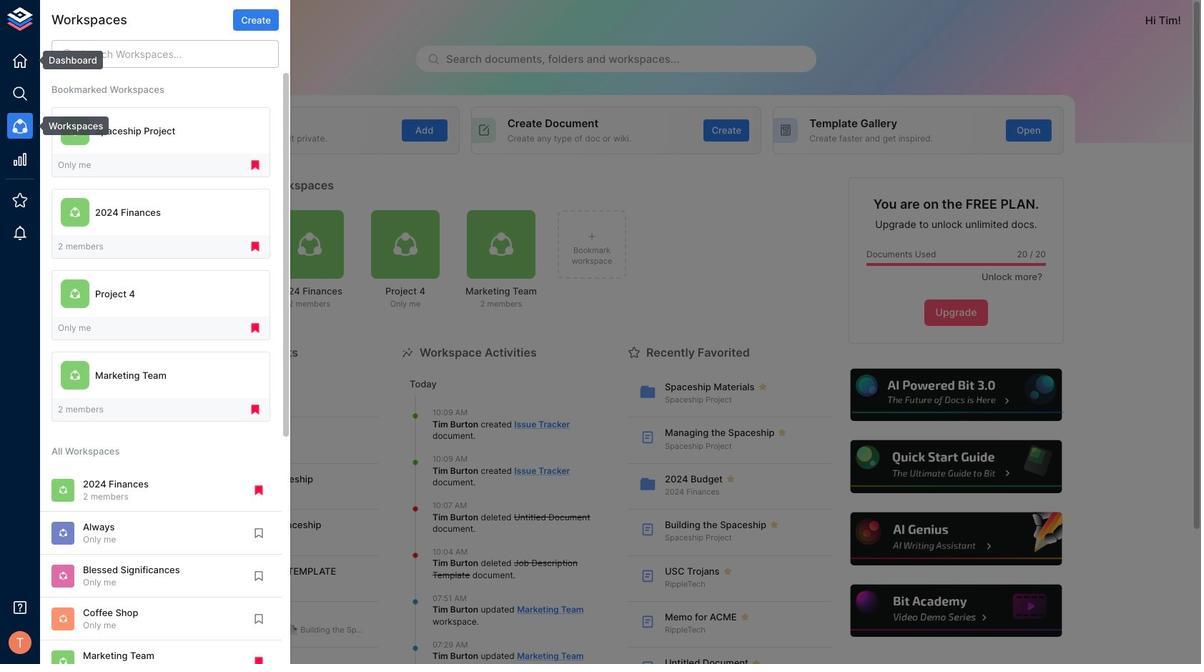 Task type: locate. For each thing, give the bounding box(es) containing it.
2 vertical spatial remove bookmark image
[[252, 656, 265, 664]]

bookmark image
[[252, 570, 265, 583], [252, 613, 265, 626]]

2 help image from the top
[[849, 439, 1064, 496]]

1 vertical spatial tooltip
[[33, 117, 109, 135]]

2 tooltip from the top
[[33, 117, 109, 135]]

0 vertical spatial tooltip
[[33, 51, 103, 70]]

3 help image from the top
[[849, 511, 1064, 568]]

0 vertical spatial bookmark image
[[252, 570, 265, 583]]

1 vertical spatial remove bookmark image
[[249, 322, 262, 335]]

bookmark image
[[252, 527, 265, 540]]

2 vertical spatial remove bookmark image
[[252, 484, 265, 497]]

Search Workspaces... text field
[[80, 40, 279, 68]]

0 vertical spatial remove bookmark image
[[249, 240, 262, 253]]

help image
[[849, 367, 1064, 424], [849, 439, 1064, 496], [849, 511, 1064, 568], [849, 583, 1064, 640]]

remove bookmark image
[[249, 159, 262, 172], [249, 322, 262, 335], [252, 656, 265, 664]]

remove bookmark image
[[249, 240, 262, 253], [249, 404, 262, 416], [252, 484, 265, 497]]

tooltip
[[33, 51, 103, 70], [33, 117, 109, 135]]

1 vertical spatial bookmark image
[[252, 613, 265, 626]]



Task type: vqa. For each thing, say whether or not it's contained in the screenshot.
topmost Bookmark icon
yes



Task type: describe. For each thing, give the bounding box(es) containing it.
1 vertical spatial remove bookmark image
[[249, 404, 262, 416]]

4 help image from the top
[[849, 583, 1064, 640]]

1 bookmark image from the top
[[252, 570, 265, 583]]

2 bookmark image from the top
[[252, 613, 265, 626]]

1 help image from the top
[[849, 367, 1064, 424]]

0 vertical spatial remove bookmark image
[[249, 159, 262, 172]]

1 tooltip from the top
[[33, 51, 103, 70]]



